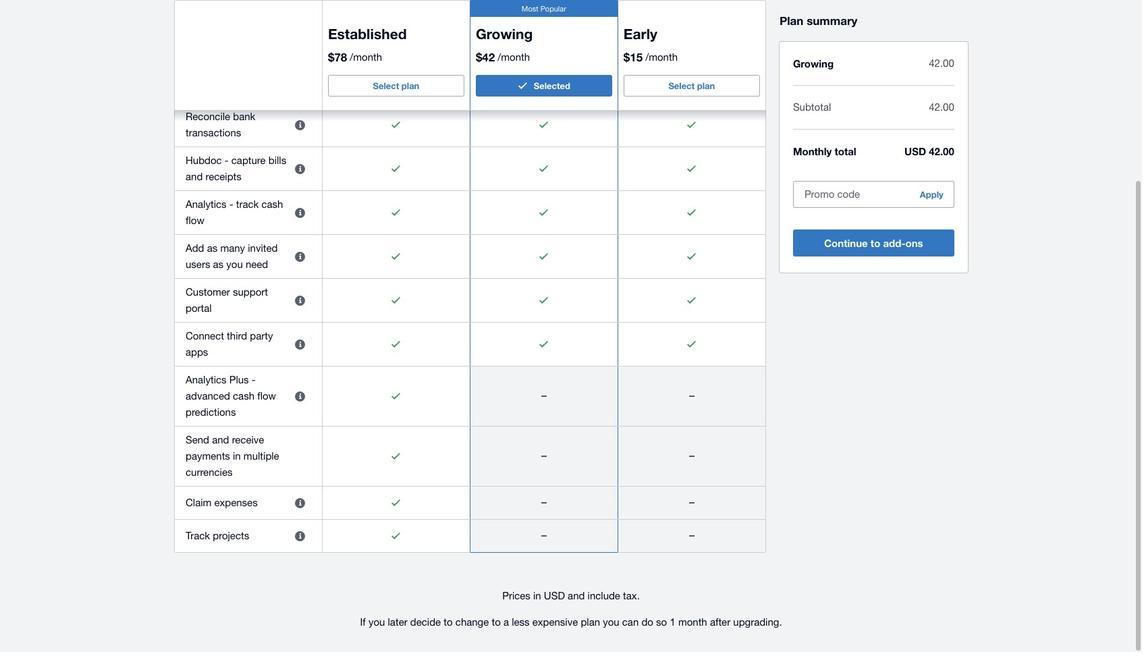 Task type: describe. For each thing, give the bounding box(es) containing it.
analytics for analytics - track cash flow
[[186, 199, 227, 210]]

apps
[[186, 346, 208, 358]]

include
[[588, 590, 621, 602]]

capture
[[232, 155, 266, 166]]

party
[[250, 330, 273, 342]]

continue
[[825, 237, 868, 249]]

browse support by question, access how-to videos and guides, join community discussions and raise a case with our customer experience team. image
[[287, 287, 314, 314]]

reconcile bank transactions
[[186, 111, 256, 138]]

reconcile transactions to keep them in sync using xero software or the app. image
[[287, 111, 314, 138]]

add-
[[884, 237, 906, 249]]

Promo code field
[[794, 182, 904, 207]]

total
[[835, 145, 857, 157]]

change
[[456, 617, 489, 628]]

0 vertical spatial growing
[[476, 26, 533, 43]]

quote, invoice and get paid, plus keep track of costs and profitability. image
[[287, 523, 314, 550]]

established
[[328, 26, 407, 43]]

decide
[[411, 617, 441, 628]]

plan for early
[[697, 80, 715, 91]]

2 horizontal spatial you
[[603, 617, 620, 628]]

5 bills
[[670, 81, 693, 91]]

0 horizontal spatial to
[[444, 617, 453, 628]]

select plan button for established
[[328, 75, 465, 97]]

select plan for established
[[373, 80, 420, 91]]

need
[[246, 259, 268, 270]]

if you later decide to change to a less expensive plan you can do so 1 month after upgrading.
[[360, 617, 782, 628]]

1 vertical spatial in
[[534, 590, 541, 602]]

add
[[186, 242, 204, 254]]

and inside hubdoc - capture bills and receipts
[[186, 171, 203, 182]]

send and receive payments in multiple currencies
[[186, 434, 279, 478]]

flow inside the analytics plus - advanced cash flow predictions
[[257, 390, 276, 402]]

many
[[220, 242, 245, 254]]

reconcile
[[186, 111, 230, 122]]

extend xero by connecting apps from the xero app store, including those you already use. or build your own. image
[[287, 331, 314, 358]]

1 horizontal spatial usd
[[905, 145, 927, 157]]

receipts
[[206, 171, 242, 182]]

support
[[233, 286, 268, 298]]

$15 / month
[[624, 50, 678, 64]]

after
[[710, 617, 731, 628]]

to inside button
[[871, 237, 881, 249]]

$42
[[476, 50, 495, 64]]

most
[[522, 5, 539, 13]]

continue to add-ons button
[[793, 230, 955, 257]]

less
[[512, 617, 530, 628]]

send
[[186, 434, 209, 446]]

monthly total
[[793, 145, 857, 157]]

plan
[[780, 14, 804, 28]]

bank
[[233, 111, 256, 122]]

apply
[[920, 189, 944, 200]]

projects
[[213, 530, 249, 542]]

- for analytics
[[229, 199, 233, 210]]

5
[[670, 81, 675, 91]]

most popular
[[522, 5, 567, 13]]

$78 / month
[[328, 50, 382, 64]]

payments
[[186, 450, 230, 462]]

plan summary
[[780, 14, 858, 28]]

claim expenses
[[186, 497, 258, 509]]

bills inside hubdoc - capture bills and receipts
[[269, 155, 287, 166]]

so
[[657, 617, 667, 628]]

42.00 for subtotal
[[929, 101, 955, 113]]

you inside add as many invited users as you need
[[226, 259, 243, 270]]

analytics for analytics plus - advanced cash flow predictions
[[186, 374, 227, 386]]

1 horizontal spatial plan
[[581, 617, 600, 628]]

/ for growing
[[498, 51, 501, 63]]

analytics plus - advanced cash flow predictions
[[186, 374, 276, 418]]

0 vertical spatial as
[[207, 242, 218, 254]]

receive
[[232, 434, 264, 446]]

manage bills, receipts and documents to automate and simplify daily admin. image
[[287, 155, 314, 182]]

$78
[[328, 50, 347, 64]]

month for established
[[353, 51, 382, 63]]

selected button
[[476, 75, 612, 97]]

month for early
[[649, 51, 678, 63]]

1 vertical spatial as
[[213, 259, 224, 270]]



Task type: locate. For each thing, give the bounding box(es) containing it.
2 vertical spatial -
[[252, 374, 256, 386]]

0 horizontal spatial select plan
[[373, 80, 420, 91]]

0 vertical spatial bills
[[677, 81, 693, 91]]

20 invoices
[[659, 48, 703, 58]]

1 vertical spatial cash
[[233, 390, 255, 402]]

2 select from the left
[[669, 80, 695, 91]]

select
[[373, 80, 399, 91], [669, 80, 695, 91]]

1 select plan from the left
[[373, 80, 420, 91]]

plan down include at the bottom of the page
[[581, 617, 600, 628]]

1 vertical spatial growing
[[793, 57, 834, 70]]

in down receive
[[233, 450, 241, 462]]

/ for early
[[646, 51, 649, 63]]

1 horizontal spatial flow
[[257, 390, 276, 402]]

3 42.00 from the top
[[929, 145, 955, 157]]

1 vertical spatial 42.00
[[929, 101, 955, 113]]

month right $42
[[501, 51, 530, 63]]

2 vertical spatial 42.00
[[929, 145, 955, 157]]

prices in usd and include tax.
[[503, 590, 640, 602]]

business insights that help you make better decisions. image
[[287, 199, 314, 226]]

2 select plan from the left
[[669, 80, 715, 91]]

1 horizontal spatial to
[[492, 617, 501, 628]]

0 vertical spatial -
[[225, 155, 229, 166]]

bills right "5"
[[677, 81, 693, 91]]

month inside $15 / month
[[649, 51, 678, 63]]

in right prices
[[534, 590, 541, 602]]

add as many invited users as you need
[[186, 242, 278, 270]]

and up payments
[[212, 434, 229, 446]]

analytics - track cash flow
[[186, 199, 283, 226]]

1 horizontal spatial bills
[[677, 81, 693, 91]]

invited
[[248, 242, 278, 254]]

- up the 'receipts'
[[225, 155, 229, 166]]

select plan for early
[[669, 80, 715, 91]]

select for early
[[669, 80, 695, 91]]

and
[[186, 171, 203, 182], [212, 434, 229, 446], [568, 590, 585, 602]]

month inside $42 / month
[[501, 51, 530, 63]]

- for hubdoc
[[225, 155, 229, 166]]

month down established
[[353, 51, 382, 63]]

1 analytics from the top
[[186, 199, 227, 210]]

1 horizontal spatial in
[[534, 590, 541, 602]]

cash right track
[[262, 199, 283, 210]]

2 horizontal spatial /
[[646, 51, 649, 63]]

you down many
[[226, 259, 243, 270]]

plan down established
[[402, 80, 420, 91]]

a
[[504, 617, 509, 628]]

if
[[360, 617, 366, 628]]

analytics
[[186, 199, 227, 210], [186, 374, 227, 386]]

as right users
[[213, 259, 224, 270]]

you left can
[[603, 617, 620, 628]]

1 select from the left
[[373, 80, 399, 91]]

can
[[623, 617, 639, 628]]

20
[[659, 48, 669, 58]]

analytics inside the analytics plus - advanced cash flow predictions
[[186, 374, 227, 386]]

as
[[207, 242, 218, 254], [213, 259, 224, 270]]

advanced
[[186, 390, 230, 402]]

- right "plus"
[[252, 374, 256, 386]]

0 vertical spatial analytics
[[186, 199, 227, 210]]

plan for established
[[402, 80, 420, 91]]

$42 / month
[[476, 50, 530, 64]]

select plan button
[[328, 75, 465, 97], [624, 75, 760, 97]]

42.00
[[929, 57, 955, 69], [929, 101, 955, 113], [929, 145, 955, 157]]

1 vertical spatial analytics
[[186, 374, 227, 386]]

0 horizontal spatial -
[[225, 155, 229, 166]]

1 horizontal spatial and
[[212, 434, 229, 446]]

0 horizontal spatial select
[[373, 80, 399, 91]]

3 / from the left
[[646, 51, 649, 63]]

analytics inside analytics - track cash flow
[[186, 199, 227, 210]]

0 vertical spatial usd
[[905, 145, 927, 157]]

to right decide
[[444, 617, 453, 628]]

connect
[[186, 330, 224, 342]]

users
[[186, 259, 210, 270]]

hubdoc
[[186, 155, 222, 166]]

0 horizontal spatial usd
[[544, 590, 565, 602]]

flow inside analytics - track cash flow
[[186, 215, 204, 226]]

analytics down the 'receipts'
[[186, 199, 227, 210]]

tax.
[[623, 590, 640, 602]]

included image
[[540, 83, 549, 90], [392, 165, 401, 172], [688, 165, 697, 172], [392, 209, 401, 216], [540, 209, 549, 216], [392, 253, 401, 260], [540, 253, 549, 260], [688, 253, 697, 260], [392, 297, 401, 304], [540, 297, 549, 304], [392, 341, 401, 348], [540, 341, 549, 348], [688, 341, 697, 348], [392, 393, 401, 400], [392, 533, 401, 540]]

build a deeper understanding of how your business is performing. image
[[287, 383, 314, 410]]

0 horizontal spatial bills
[[269, 155, 287, 166]]

subtotal
[[793, 101, 832, 113]]

growing
[[476, 26, 533, 43], [793, 57, 834, 70]]

claim
[[186, 497, 212, 509]]

0 vertical spatial cash
[[262, 199, 283, 210]]

1 horizontal spatial you
[[369, 617, 385, 628]]

2 analytics from the top
[[186, 374, 227, 386]]

expenses
[[214, 497, 258, 509]]

$15
[[624, 50, 643, 64]]

monthly
[[793, 145, 832, 157]]

/ inside $15 / month
[[646, 51, 649, 63]]

1 horizontal spatial select
[[669, 80, 695, 91]]

1
[[670, 617, 676, 628]]

do
[[642, 617, 654, 628]]

plan right the 5 bills
[[697, 80, 715, 91]]

in
[[233, 450, 241, 462], [534, 590, 541, 602]]

invite as many advisors, administrators, etc., as you need to work with you on your xero organisation. image
[[287, 243, 314, 270]]

2 horizontal spatial to
[[871, 237, 881, 249]]

popular
[[541, 5, 567, 13]]

- inside the analytics plus - advanced cash flow predictions
[[252, 374, 256, 386]]

upgrading.
[[734, 617, 782, 628]]

1 vertical spatial bills
[[269, 155, 287, 166]]

0 horizontal spatial and
[[186, 171, 203, 182]]

later
[[388, 617, 408, 628]]

predictions
[[186, 407, 236, 418]]

1 vertical spatial usd
[[544, 590, 565, 602]]

select plan
[[373, 80, 420, 91], [669, 80, 715, 91]]

select plan button for early
[[624, 75, 760, 97]]

0 horizontal spatial select plan button
[[328, 75, 465, 97]]

1 horizontal spatial growing
[[793, 57, 834, 70]]

1 42.00 from the top
[[929, 57, 955, 69]]

1 horizontal spatial select plan
[[669, 80, 715, 91]]

you
[[226, 259, 243, 270], [369, 617, 385, 628], [603, 617, 620, 628]]

third
[[227, 330, 247, 342]]

customer
[[186, 286, 230, 298]]

2 vertical spatial and
[[568, 590, 585, 602]]

customer support portal
[[186, 286, 268, 314]]

multiple
[[244, 450, 279, 462]]

continue to add-ons
[[825, 237, 924, 249]]

flow
[[186, 215, 204, 226], [257, 390, 276, 402]]

1 vertical spatial flow
[[257, 390, 276, 402]]

month right 1
[[679, 617, 708, 628]]

month for growing
[[501, 51, 530, 63]]

and up if you later decide to change to a less expensive plan you can do so 1 month after upgrading.
[[568, 590, 585, 602]]

2 horizontal spatial -
[[252, 374, 256, 386]]

/ inside the '$78 / month'
[[350, 51, 353, 63]]

bills
[[677, 81, 693, 91], [269, 155, 287, 166]]

growing up $42 / month
[[476, 26, 533, 43]]

analytics up the advanced
[[186, 374, 227, 386]]

to left the a
[[492, 617, 501, 628]]

you right if
[[369, 617, 385, 628]]

select plan down the '$78 / month'
[[373, 80, 420, 91]]

42.00 for growing
[[929, 57, 955, 69]]

0 horizontal spatial in
[[233, 450, 241, 462]]

cash inside the analytics plus - advanced cash flow predictions
[[233, 390, 255, 402]]

/ for established
[[350, 51, 353, 63]]

/ right $42
[[498, 51, 501, 63]]

select for established
[[373, 80, 399, 91]]

plan
[[402, 80, 420, 91], [697, 80, 715, 91], [581, 617, 600, 628]]

month right $15
[[649, 51, 678, 63]]

2 horizontal spatial and
[[568, 590, 585, 602]]

flow left the build a deeper understanding of how your business is performing. image
[[257, 390, 276, 402]]

1 horizontal spatial cash
[[262, 199, 283, 210]]

1 horizontal spatial -
[[229, 199, 233, 210]]

/
[[350, 51, 353, 63], [498, 51, 501, 63], [646, 51, 649, 63]]

usd 42.00
[[905, 145, 955, 157]]

expensive
[[533, 617, 578, 628]]

- inside hubdoc - capture bills and receipts
[[225, 155, 229, 166]]

as right add
[[207, 242, 218, 254]]

0 horizontal spatial flow
[[186, 215, 204, 226]]

select down the '$78 / month'
[[373, 80, 399, 91]]

0 horizontal spatial you
[[226, 259, 243, 270]]

select plan down invoices
[[669, 80, 715, 91]]

-
[[225, 155, 229, 166], [229, 199, 233, 210], [252, 374, 256, 386]]

0 horizontal spatial growing
[[476, 26, 533, 43]]

1 horizontal spatial /
[[498, 51, 501, 63]]

usd up 'expensive' in the bottom of the page
[[544, 590, 565, 602]]

0 vertical spatial 42.00
[[929, 57, 955, 69]]

currencies
[[186, 467, 233, 478]]

bills left manage bills, receipts and documents to automate and simplify daily admin. image
[[269, 155, 287, 166]]

1 select plan button from the left
[[328, 75, 465, 97]]

0 horizontal spatial cash
[[233, 390, 255, 402]]

ons
[[906, 237, 924, 249]]

summary
[[807, 14, 858, 28]]

1 vertical spatial -
[[229, 199, 233, 210]]

usd up apply button
[[905, 145, 927, 157]]

select plan button down the '$78 / month'
[[328, 75, 465, 97]]

0 vertical spatial and
[[186, 171, 203, 182]]

0 horizontal spatial plan
[[402, 80, 420, 91]]

connect third party apps
[[186, 330, 273, 358]]

included image
[[392, 83, 401, 90], [392, 122, 401, 128], [540, 122, 549, 128], [688, 122, 697, 128], [540, 165, 549, 172], [688, 209, 697, 216], [688, 297, 697, 304], [392, 453, 401, 460], [392, 500, 401, 507]]

select down 20 invoices at the right top of the page
[[669, 80, 695, 91]]

track
[[186, 530, 210, 542]]

1 vertical spatial and
[[212, 434, 229, 446]]

/ inside $42 / month
[[498, 51, 501, 63]]

0 horizontal spatial /
[[350, 51, 353, 63]]

portal
[[186, 303, 212, 314]]

2 42.00 from the top
[[929, 101, 955, 113]]

claim, review and approve expenses, and monitor when reimbursements are due. image
[[287, 490, 314, 517]]

cash
[[262, 199, 283, 210], [233, 390, 255, 402]]

/ right $15
[[646, 51, 649, 63]]

cash inside analytics - track cash flow
[[262, 199, 283, 210]]

0 vertical spatial flow
[[186, 215, 204, 226]]

2 / from the left
[[498, 51, 501, 63]]

early
[[624, 26, 658, 43]]

usd
[[905, 145, 927, 157], [544, 590, 565, 602]]

/ right $78
[[350, 51, 353, 63]]

select plan button down invoices
[[624, 75, 760, 97]]

prices
[[503, 590, 531, 602]]

cash down "plus"
[[233, 390, 255, 402]]

apply button
[[912, 184, 952, 205]]

hubdoc - capture bills and receipts
[[186, 155, 287, 182]]

growing down plan summary
[[793, 57, 834, 70]]

- inside analytics - track cash flow
[[229, 199, 233, 210]]

track
[[236, 199, 259, 210]]

2 select plan button from the left
[[624, 75, 760, 97]]

selected
[[534, 80, 571, 91]]

invoices
[[671, 48, 703, 58]]

plus
[[229, 374, 249, 386]]

in inside send and receive payments in multiple currencies
[[233, 450, 241, 462]]

and down hubdoc
[[186, 171, 203, 182]]

0 vertical spatial in
[[233, 450, 241, 462]]

- left track
[[229, 199, 233, 210]]

1 horizontal spatial select plan button
[[624, 75, 760, 97]]

transactions
[[186, 127, 241, 138]]

to left add-
[[871, 237, 881, 249]]

and inside send and receive payments in multiple currencies
[[212, 434, 229, 446]]

track projects
[[186, 530, 249, 542]]

flow up add
[[186, 215, 204, 226]]

2 horizontal spatial plan
[[697, 80, 715, 91]]

month inside the '$78 / month'
[[353, 51, 382, 63]]

1 / from the left
[[350, 51, 353, 63]]



Task type: vqa. For each thing, say whether or not it's contained in the screenshot.
5
yes



